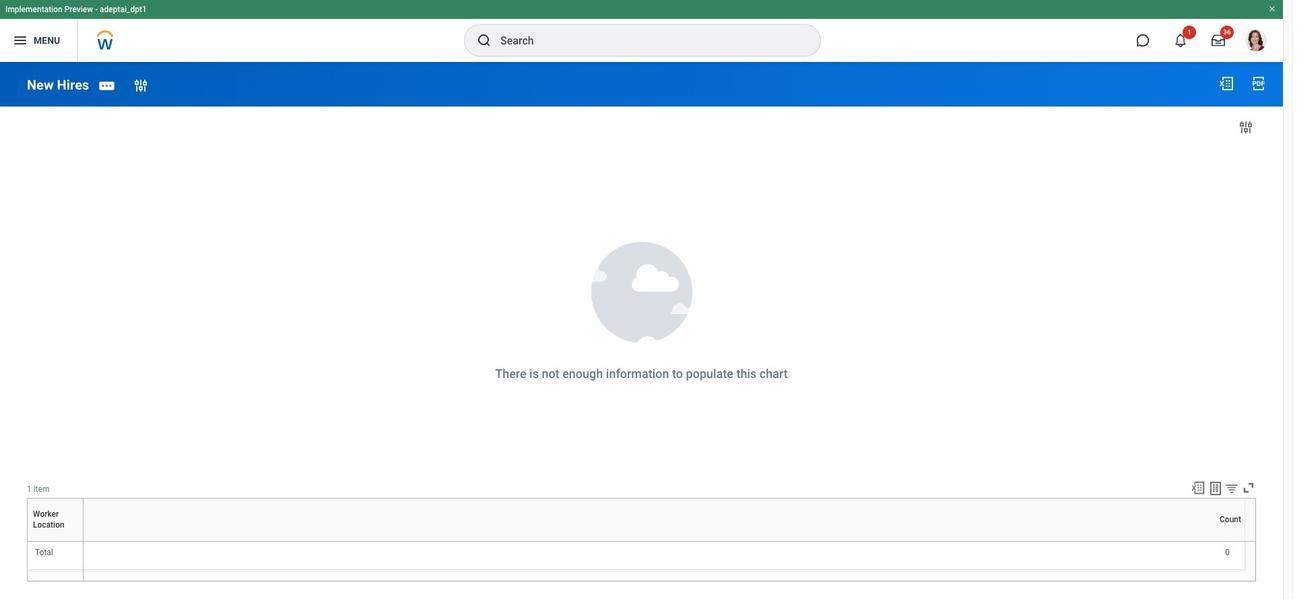 Task type: locate. For each thing, give the bounding box(es) containing it.
column header
[[84, 542, 1246, 542]]

main content
[[0, 62, 1284, 594]]

total element
[[35, 545, 53, 557]]

justify image
[[12, 32, 28, 49]]

view printable version (pdf) image
[[1251, 75, 1268, 92]]

fullscreen image
[[1242, 480, 1257, 495]]

toolbar
[[1185, 480, 1257, 498]]

banner
[[0, 0, 1284, 62]]

Search Workday  search field
[[501, 26, 793, 55]]



Task type: vqa. For each thing, say whether or not it's contained in the screenshot.
Try updating your Skills to help us make suggestions.
no



Task type: describe. For each thing, give the bounding box(es) containing it.
notifications large image
[[1175, 34, 1188, 47]]

export to worksheets image
[[1208, 480, 1224, 496]]

configure and view chart data image
[[1239, 119, 1255, 135]]

change selection image
[[133, 77, 149, 94]]

close environment banner image
[[1269, 5, 1277, 13]]

profile logan mcneil image
[[1246, 30, 1268, 54]]

export to excel image
[[1191, 480, 1206, 495]]

row element
[[29, 499, 86, 541]]

export to excel image
[[1219, 75, 1235, 92]]

inbox large image
[[1212, 34, 1226, 47]]

select to filter grid data image
[[1225, 481, 1240, 495]]

search image
[[476, 32, 493, 49]]



